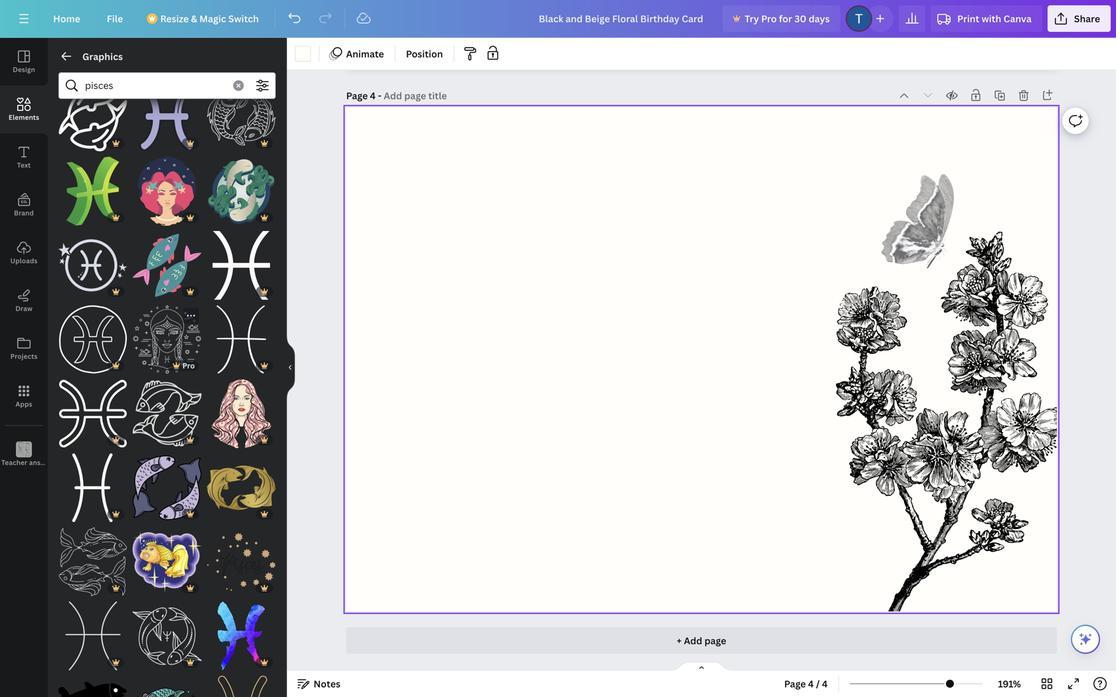 Task type: vqa. For each thing, say whether or not it's contained in the screenshot.
share DROPDOWN BUTTON
yes



Task type: locate. For each thing, give the bounding box(es) containing it.
canva
[[1004, 12, 1032, 25]]

try
[[745, 12, 759, 25]]

elements button
[[0, 86, 48, 134]]

canva assistant image
[[1078, 632, 1094, 648]]

pro
[[761, 12, 777, 25], [183, 361, 195, 371]]

4 left /
[[808, 678, 814, 691]]

fish character as a pisces zodiac sign image
[[133, 231, 202, 300]]

try pro for 30 days button
[[723, 5, 841, 32]]

try pro for 30 days
[[745, 12, 830, 25]]

graphics
[[82, 50, 123, 63]]

/
[[816, 678, 820, 691]]

1 horizontal spatial pro
[[761, 12, 777, 25]]

design button
[[0, 38, 48, 86]]

page left -
[[346, 89, 368, 102]]

-
[[378, 89, 382, 102]]

design
[[13, 65, 35, 74]]

0 horizontal spatial pro
[[183, 361, 195, 371]]

file button
[[96, 5, 134, 32]]

print with canva
[[958, 12, 1032, 25]]

brand
[[14, 209, 34, 218]]

pisces watercolor zodiac sign image
[[207, 602, 276, 671]]

elements
[[9, 113, 39, 122]]

0 horizontal spatial page
[[346, 89, 368, 102]]

0 horizontal spatial pisces image
[[133, 157, 202, 226]]

2 pisces image from the left
[[207, 157, 276, 226]]

for
[[779, 12, 792, 25]]

home
[[53, 12, 80, 25]]

pisces image
[[133, 157, 202, 226], [207, 157, 276, 226]]

side panel tab list
[[0, 38, 69, 479]]

brand button
[[0, 181, 48, 229]]

#fffefb image
[[295, 46, 311, 62], [295, 46, 311, 62]]

1 horizontal spatial 4
[[808, 678, 814, 691]]

pisces image
[[133, 83, 202, 152], [133, 528, 202, 597], [207, 528, 276, 597]]

page inside button
[[784, 678, 806, 691]]

page 4 / 4 button
[[779, 674, 833, 695]]

page
[[346, 89, 368, 102], [784, 678, 806, 691]]

answer
[[29, 458, 52, 467]]

1 horizontal spatial page
[[784, 678, 806, 691]]

print
[[958, 12, 980, 25]]

animate button
[[325, 43, 389, 64]]

uploads
[[10, 256, 38, 265]]

group
[[58, 83, 127, 152], [133, 83, 202, 152], [207, 83, 276, 152], [58, 149, 127, 226], [133, 149, 202, 226], [207, 149, 276, 226], [207, 223, 276, 300], [58, 231, 127, 300], [133, 231, 202, 300], [58, 297, 127, 374], [207, 297, 276, 374], [58, 372, 127, 448], [207, 372, 276, 448], [133, 380, 202, 448], [58, 446, 127, 523], [133, 446, 202, 523], [207, 446, 276, 523], [58, 520, 127, 597], [133, 520, 202, 597], [207, 520, 276, 597], [58, 594, 127, 671], [133, 594, 202, 671], [207, 594, 276, 671], [58, 668, 127, 698], [133, 668, 202, 698], [207, 668, 276, 698]]

resize & magic switch
[[160, 12, 259, 25]]

page for page 4 / 4
[[784, 678, 806, 691]]

4
[[370, 89, 376, 102], [808, 678, 814, 691], [822, 678, 828, 691]]

+
[[677, 635, 682, 648]]

1 horizontal spatial pisces image
[[207, 157, 276, 226]]

magic
[[199, 12, 226, 25]]

4 left -
[[370, 89, 376, 102]]

4 right /
[[822, 678, 828, 691]]

Page title text field
[[384, 89, 448, 102]]

apps
[[16, 400, 32, 409]]

animate
[[346, 48, 384, 60]]

file
[[107, 12, 123, 25]]

page for page 4 -
[[346, 89, 368, 102]]

pisces symbol image
[[58, 157, 127, 226]]

days
[[809, 12, 830, 25]]

0 vertical spatial pro
[[761, 12, 777, 25]]

add
[[684, 635, 702, 648]]

1 vertical spatial pro
[[183, 361, 195, 371]]

page left /
[[784, 678, 806, 691]]

;
[[23, 459, 25, 467]]

0 vertical spatial page
[[346, 89, 368, 102]]

0 horizontal spatial 4
[[370, 89, 376, 102]]

page
[[705, 635, 726, 648]]

share button
[[1048, 5, 1111, 32]]

1 vertical spatial page
[[784, 678, 806, 691]]

teacher answer keys
[[1, 458, 69, 467]]

teacher
[[1, 458, 27, 467]]



Task type: describe. For each thing, give the bounding box(es) containing it.
gold pisces zodiac sign outline image
[[207, 676, 276, 698]]

main menu bar
[[0, 0, 1116, 38]]

projects
[[10, 352, 37, 361]]

draw
[[15, 304, 32, 313]]

zodiac virgo sign image
[[207, 380, 276, 448]]

191%
[[998, 678, 1021, 691]]

Search graphics search field
[[85, 73, 225, 98]]

uploads button
[[0, 229, 48, 277]]

position button
[[401, 43, 448, 64]]

pisces zodiac illustration image
[[133, 454, 202, 523]]

zodiac sign pisces gold image
[[207, 454, 276, 523]]

with
[[982, 12, 1002, 25]]

home link
[[43, 5, 91, 32]]

1 pisces image from the left
[[133, 157, 202, 226]]

Design title text field
[[528, 5, 718, 32]]

print with canva button
[[931, 5, 1042, 32]]

notes button
[[292, 674, 346, 695]]

resize & magic switch button
[[139, 5, 270, 32]]

text button
[[0, 134, 48, 181]]

191% button
[[988, 674, 1031, 695]]

notes
[[314, 678, 341, 691]]

share
[[1074, 12, 1100, 25]]

page 4 -
[[346, 89, 384, 102]]

projects button
[[0, 325, 48, 373]]

pro group
[[133, 305, 202, 374]]

illustration of fishes image
[[58, 676, 127, 698]]

pro inside try pro for 30 days button
[[761, 12, 777, 25]]

4 for -
[[370, 89, 376, 102]]

show pages image
[[670, 662, 734, 672]]

draw button
[[0, 277, 48, 325]]

keys
[[54, 458, 69, 467]]

apps button
[[0, 373, 48, 421]]

switch
[[228, 12, 259, 25]]

hide image
[[286, 336, 295, 400]]

pisces horoscope illustration image
[[133, 676, 202, 698]]

4 for /
[[808, 678, 814, 691]]

resize
[[160, 12, 189, 25]]

page 4 / 4
[[784, 678, 828, 691]]

text
[[17, 161, 31, 170]]

position
[[406, 48, 443, 60]]

&
[[191, 12, 197, 25]]

zodiac sign pisces icon image
[[58, 231, 127, 300]]

+ add page
[[677, 635, 726, 648]]

30
[[795, 12, 807, 25]]

+ add page button
[[346, 628, 1057, 654]]

pro inside pro group
[[183, 361, 195, 371]]

2 horizontal spatial 4
[[822, 678, 828, 691]]



